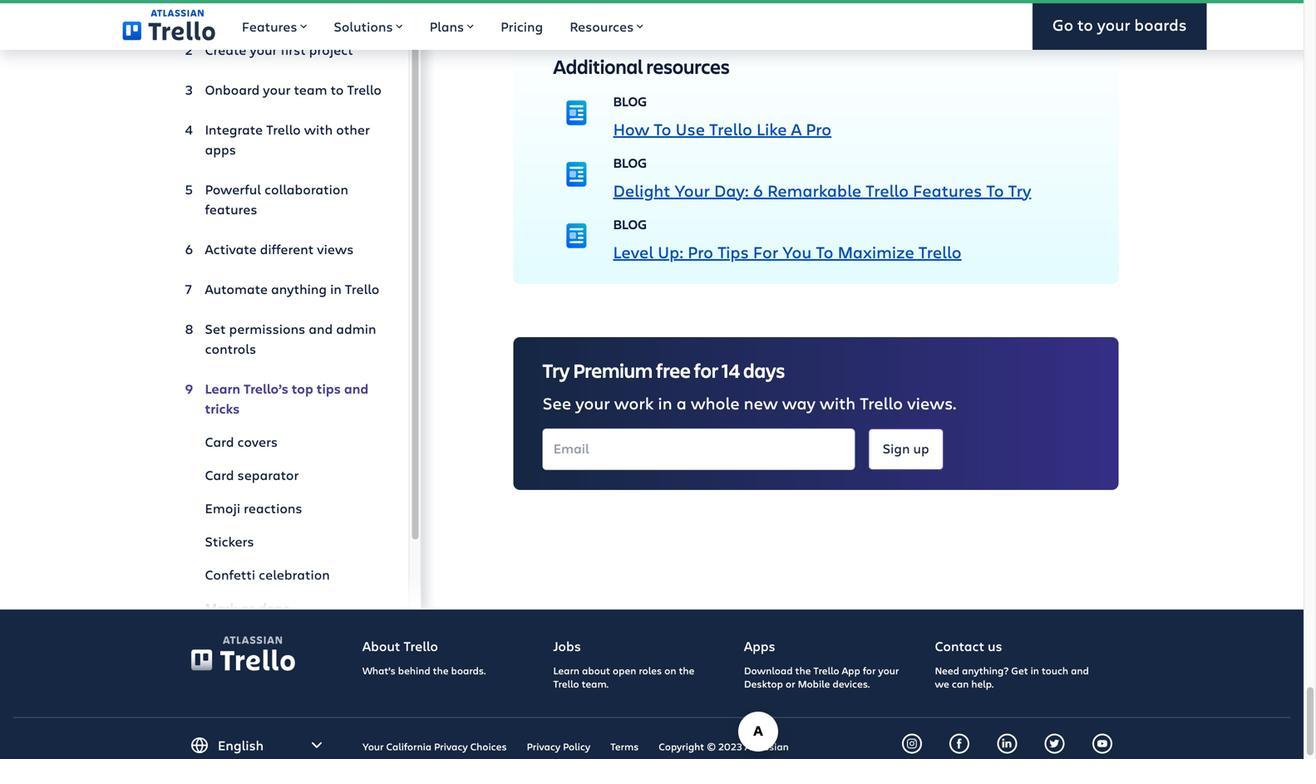 Task type: locate. For each thing, give the bounding box(es) containing it.
try inside try premium free for 14 days see your work in a whole new way with trello views.
[[543, 357, 570, 384]]

0 horizontal spatial learn
[[205, 380, 240, 398]]

1 horizontal spatial for
[[863, 664, 876, 678]]

for left 14 at the right of page
[[694, 357, 718, 384]]

to right team
[[331, 81, 344, 98]]

1 vertical spatial learn
[[553, 664, 580, 678]]

0 horizontal spatial for
[[694, 357, 718, 384]]

to inside the "blog level up: pro tips for you to maximize trello"
[[816, 241, 834, 263]]

trello right maximize
[[919, 241, 962, 263]]

1 horizontal spatial features
[[913, 179, 982, 202]]

blog for how
[[613, 93, 647, 110]]

maximize
[[838, 241, 914, 263]]

blog up level
[[613, 216, 647, 233]]

and right touch
[[1071, 664, 1089, 678]]

privacy policy link
[[527, 740, 590, 754]]

0 horizontal spatial the
[[433, 664, 449, 678]]

card covers link
[[185, 426, 382, 459]]

activate different views link
[[185, 233, 382, 266]]

automate anything in trello
[[205, 280, 379, 298]]

0 vertical spatial learn
[[205, 380, 240, 398]]

atlassian trello image
[[123, 9, 215, 41], [191, 637, 295, 672], [223, 637, 282, 645]]

1 horizontal spatial in
[[658, 392, 672, 414]]

1 horizontal spatial learn
[[553, 664, 580, 678]]

trello left team.
[[553, 678, 579, 691]]

how
[[613, 118, 649, 140]]

on
[[664, 664, 676, 678]]

1 horizontal spatial privacy
[[527, 740, 560, 754]]

your right see
[[576, 392, 610, 414]]

to inside blog how to use trello like a pro
[[654, 118, 671, 140]]

in
[[330, 280, 342, 298], [658, 392, 672, 414], [1031, 664, 1039, 678]]

trello inside blog how to use trello like a pro
[[709, 118, 752, 140]]

learn inside learn about open roles on the trello team.
[[553, 664, 580, 678]]

set
[[205, 320, 226, 338]]

your
[[675, 179, 710, 202], [362, 740, 384, 754]]

blog inside blog how to use trello like a pro
[[613, 93, 647, 110]]

stickers
[[205, 533, 254, 551]]

in right get on the right bottom
[[1031, 664, 1039, 678]]

0 horizontal spatial try
[[543, 357, 570, 384]]

1 vertical spatial blog
[[613, 154, 647, 172]]

the right behind on the left of page
[[433, 664, 449, 678]]

linkedin image
[[1002, 740, 1012, 750]]

remarkable
[[767, 179, 861, 202]]

youtube image
[[1097, 740, 1107, 750]]

sign
[[883, 440, 910, 458]]

pricing link
[[487, 0, 556, 50]]

powerful collaboration features link
[[185, 173, 382, 226]]

2 horizontal spatial to
[[986, 179, 1004, 202]]

to right go
[[1077, 14, 1093, 35]]

trello's
[[244, 380, 288, 398]]

2 vertical spatial to
[[816, 241, 834, 263]]

2 vertical spatial in
[[1031, 664, 1039, 678]]

the right download
[[795, 664, 811, 678]]

2 horizontal spatial the
[[795, 664, 811, 678]]

2 vertical spatial blog
[[613, 216, 647, 233]]

0 vertical spatial try
[[1008, 179, 1031, 202]]

trello down onboard your team to trello link
[[266, 120, 301, 138]]

Email email field
[[543, 429, 855, 471]]

the inside learn about open roles on the trello team.
[[679, 664, 695, 678]]

apps
[[205, 140, 236, 158]]

delight your day: 6 remarkable trello features to try link
[[613, 179, 1031, 202]]

with left other
[[304, 120, 333, 138]]

1 horizontal spatial and
[[344, 380, 369, 398]]

1 vertical spatial features
[[913, 179, 982, 202]]

blog for level
[[613, 216, 647, 233]]

card separator
[[205, 466, 299, 484]]

1 vertical spatial card
[[205, 466, 234, 484]]

0 horizontal spatial to
[[331, 81, 344, 98]]

0 horizontal spatial to
[[654, 118, 671, 140]]

for right app
[[863, 664, 876, 678]]

try inside the blog delight your day: 6 remarkable trello features to try
[[1008, 179, 1031, 202]]

way
[[782, 392, 816, 414]]

1 vertical spatial for
[[863, 664, 876, 678]]

for inside try premium free for 14 days see your work in a whole new way with trello views.
[[694, 357, 718, 384]]

and
[[309, 320, 333, 338], [344, 380, 369, 398], [1071, 664, 1089, 678]]

trello inside learn about open roles on the trello team.
[[553, 678, 579, 691]]

help.
[[971, 678, 994, 691]]

first
[[281, 41, 306, 59]]

2 horizontal spatial in
[[1031, 664, 1039, 678]]

trello up the sign at the right bottom of page
[[860, 392, 903, 414]]

privacy left policy
[[527, 740, 560, 754]]

to
[[654, 118, 671, 140], [986, 179, 1004, 202], [816, 241, 834, 263]]

with inside integrate trello with other apps
[[304, 120, 333, 138]]

and left the admin
[[309, 320, 333, 338]]

new
[[744, 392, 778, 414]]

0 vertical spatial your
[[675, 179, 710, 202]]

1 horizontal spatial your
[[675, 179, 710, 202]]

pro right "up:"
[[688, 241, 713, 263]]

card covers
[[205, 433, 278, 451]]

pro inside blog how to use trello like a pro
[[806, 118, 832, 140]]

open
[[613, 664, 636, 678]]

up:
[[658, 241, 684, 263]]

separator
[[237, 466, 299, 484]]

roles
[[639, 664, 662, 678]]

and right the 'tips'
[[344, 380, 369, 398]]

2023
[[718, 740, 742, 754]]

solutions button
[[320, 0, 416, 50]]

0 vertical spatial to
[[654, 118, 671, 140]]

privacy left the choices
[[434, 740, 468, 754]]

1 blog from the top
[[613, 93, 647, 110]]

pro right the a
[[806, 118, 832, 140]]

1 horizontal spatial with
[[820, 392, 856, 414]]

with right way
[[820, 392, 856, 414]]

your inside the download the trello app for your desktop or mobile devices.
[[878, 664, 899, 678]]

mobile
[[798, 678, 830, 691]]

trello up the admin
[[345, 280, 379, 298]]

trello up maximize
[[866, 179, 909, 202]]

1 horizontal spatial to
[[1077, 14, 1093, 35]]

days
[[743, 357, 785, 384]]

1 privacy from the left
[[434, 740, 468, 754]]

1 vertical spatial in
[[658, 392, 672, 414]]

learn trello's top tips and tricks
[[205, 380, 369, 418]]

your right app
[[878, 664, 899, 678]]

pro
[[806, 118, 832, 140], [688, 241, 713, 263]]

your left day:
[[675, 179, 710, 202]]

different
[[260, 240, 314, 258]]

1 vertical spatial to
[[986, 179, 1004, 202]]

learn up tricks
[[205, 380, 240, 398]]

create your first project link
[[185, 33, 382, 66]]

2 card from the top
[[205, 466, 234, 484]]

1 horizontal spatial to
[[816, 241, 834, 263]]

0 horizontal spatial privacy
[[434, 740, 468, 754]]

apps
[[744, 638, 775, 656]]

0 horizontal spatial with
[[304, 120, 333, 138]]

1 vertical spatial your
[[362, 740, 384, 754]]

atlassian trello image down confetti
[[191, 637, 295, 672]]

0 vertical spatial for
[[694, 357, 718, 384]]

0 vertical spatial card
[[205, 433, 234, 451]]

create
[[205, 41, 246, 59]]

anything?
[[962, 664, 1009, 678]]

integrate
[[205, 120, 263, 138]]

0 vertical spatial features
[[242, 17, 297, 35]]

plans button
[[416, 0, 487, 50]]

go to your boards
[[1052, 14, 1187, 35]]

0 vertical spatial in
[[330, 280, 342, 298]]

0 vertical spatial to
[[1077, 14, 1093, 35]]

features inside the "features" dropdown button
[[242, 17, 297, 35]]

in right anything
[[330, 280, 342, 298]]

card up emoji
[[205, 466, 234, 484]]

1 vertical spatial try
[[543, 357, 570, 384]]

0 vertical spatial pro
[[806, 118, 832, 140]]

features
[[242, 17, 297, 35], [913, 179, 982, 202]]

work
[[614, 392, 654, 414]]

in left a
[[658, 392, 672, 414]]

1 vertical spatial and
[[344, 380, 369, 398]]

and inside the learn trello's top tips and tricks
[[344, 380, 369, 398]]

0 horizontal spatial and
[[309, 320, 333, 338]]

go
[[1052, 14, 1073, 35]]

your left boards
[[1097, 14, 1130, 35]]

blog up how
[[613, 93, 647, 110]]

the right on
[[679, 664, 695, 678]]

additional
[[553, 53, 643, 79]]

learn down jobs
[[553, 664, 580, 678]]

delight
[[613, 179, 671, 202]]

0 vertical spatial with
[[304, 120, 333, 138]]

2 the from the left
[[679, 664, 695, 678]]

0 horizontal spatial pro
[[688, 241, 713, 263]]

blog inside the blog delight your day: 6 remarkable trello features to try
[[613, 154, 647, 172]]

to
[[1077, 14, 1093, 35], [331, 81, 344, 98]]

card separator link
[[185, 459, 382, 492]]

twitter image
[[1050, 740, 1060, 750]]

trello inside integrate trello with other apps
[[266, 120, 301, 138]]

views.
[[907, 392, 956, 414]]

your left first
[[250, 41, 277, 59]]

we
[[935, 678, 949, 691]]

1 card from the top
[[205, 433, 234, 451]]

your
[[1097, 14, 1130, 35], [250, 41, 277, 59], [263, 81, 291, 98], [576, 392, 610, 414], [878, 664, 899, 678]]

like
[[757, 118, 787, 140]]

card for card separator
[[205, 466, 234, 484]]

need
[[935, 664, 959, 678]]

card for card covers
[[205, 433, 234, 451]]

automate anything in trello link
[[185, 273, 382, 306]]

0 vertical spatial and
[[309, 320, 333, 338]]

use
[[675, 118, 705, 140]]

card down tricks
[[205, 433, 234, 451]]

with
[[304, 120, 333, 138], [820, 392, 856, 414]]

trello right use
[[709, 118, 752, 140]]

contact us
[[935, 638, 1002, 656]]

blog up delight
[[613, 154, 647, 172]]

1 horizontal spatial pro
[[806, 118, 832, 140]]

3 blog from the top
[[613, 216, 647, 233]]

automate
[[205, 280, 268, 298]]

2 blog from the top
[[613, 154, 647, 172]]

emoji reactions
[[205, 500, 302, 517]]

to inside the blog delight your day: 6 remarkable trello features to try
[[986, 179, 1004, 202]]

2 horizontal spatial and
[[1071, 664, 1089, 678]]

atlassian trello image down 'confetti celebration'
[[223, 637, 282, 645]]

learn inside the learn trello's top tips and tricks
[[205, 380, 240, 398]]

1 horizontal spatial the
[[679, 664, 695, 678]]

1 vertical spatial pro
[[688, 241, 713, 263]]

blog inside the "blog level up: pro tips for you to maximize trello"
[[613, 216, 647, 233]]

1 horizontal spatial try
[[1008, 179, 1031, 202]]

trello left app
[[813, 664, 839, 678]]

1 vertical spatial with
[[820, 392, 856, 414]]

0 horizontal spatial in
[[330, 280, 342, 298]]

touch
[[1042, 664, 1068, 678]]

0 vertical spatial blog
[[613, 93, 647, 110]]

0 horizontal spatial features
[[242, 17, 297, 35]]

your left california
[[362, 740, 384, 754]]

confetti celebration link
[[185, 559, 382, 592]]

level
[[613, 241, 654, 263]]

up
[[913, 440, 929, 458]]

3 the from the left
[[795, 664, 811, 678]]

2 vertical spatial and
[[1071, 664, 1089, 678]]

integrate trello with other apps
[[205, 120, 370, 158]]



Task type: vqa. For each thing, say whether or not it's contained in the screenshot.
2023
yes



Task type: describe. For each thing, give the bounding box(es) containing it.
go to your boards link
[[1033, 0, 1207, 50]]

features inside the blog delight your day: 6 remarkable trello features to try
[[913, 179, 982, 202]]

with inside try premium free for 14 days see your work in a whole new way with trello views.
[[820, 392, 856, 414]]

atlassian trello image up create on the left of the page
[[123, 9, 215, 41]]

set permissions and admin controls
[[205, 320, 376, 358]]

try premium free for 14 days see your work in a whole new way with trello views.
[[543, 357, 956, 414]]

get
[[1011, 664, 1028, 678]]

for inside the download the trello app for your desktop or mobile devices.
[[863, 664, 876, 678]]

behind
[[398, 664, 430, 678]]

atlassian
[[745, 740, 789, 754]]

in inside need anything? get in touch and we can help.
[[1031, 664, 1039, 678]]

whole
[[691, 392, 740, 414]]

the inside the download the trello app for your desktop or mobile devices.
[[795, 664, 811, 678]]

2 privacy from the left
[[527, 740, 560, 754]]

resources
[[646, 53, 730, 79]]

tips
[[317, 380, 341, 398]]

desktop
[[744, 678, 783, 691]]

your left team
[[263, 81, 291, 98]]

trello up what's behind the boards.
[[404, 638, 438, 656]]

6
[[753, 179, 763, 202]]

about
[[362, 638, 400, 656]]

0 horizontal spatial your
[[362, 740, 384, 754]]

trello up other
[[347, 81, 382, 98]]

celebration
[[259, 566, 330, 584]]

and inside 'set permissions and admin controls'
[[309, 320, 333, 338]]

trello inside try premium free for 14 days see your work in a whole new way with trello views.
[[860, 392, 903, 414]]

in inside try premium free for 14 days see your work in a whole new way with trello views.
[[658, 392, 672, 414]]

instagram image
[[907, 740, 917, 750]]

trello inside the "blog level up: pro tips for you to maximize trello"
[[919, 241, 962, 263]]

onboard
[[205, 81, 260, 98]]

your inside try premium free for 14 days see your work in a whole new way with trello views.
[[576, 392, 610, 414]]

your inside the blog delight your day: 6 remarkable trello features to try
[[675, 179, 710, 202]]

onboard your team to trello link
[[185, 73, 382, 106]]

anything
[[271, 280, 327, 298]]

tricks
[[205, 400, 240, 418]]

what's behind the boards.
[[362, 664, 486, 678]]

resources
[[570, 17, 634, 35]]

jobs
[[553, 638, 581, 656]]

sign up button
[[869, 429, 943, 471]]

and inside need anything? get in touch and we can help.
[[1071, 664, 1089, 678]]

blog level up: pro tips for you to maximize trello
[[613, 216, 962, 263]]

learn for learn trello's top tips and tricks
[[205, 380, 240, 398]]

about
[[582, 664, 610, 678]]

confetti celebration
[[205, 566, 330, 584]]

powerful
[[205, 180, 261, 198]]

1 vertical spatial to
[[331, 81, 344, 98]]

need anything? get in touch and we can help.
[[935, 664, 1089, 691]]

page progress progress bar
[[0, 0, 1316, 3]]

terms
[[610, 740, 639, 754]]

features button
[[229, 0, 320, 50]]

how to use trello like a pro link
[[613, 118, 832, 140]]

views
[[317, 240, 354, 258]]

choices
[[470, 740, 507, 754]]

what's
[[362, 664, 396, 678]]

california
[[386, 740, 432, 754]]

project
[[309, 41, 353, 59]]

a
[[676, 392, 687, 414]]

emoji
[[205, 500, 240, 517]]

blog for delight
[[613, 154, 647, 172]]

create your first project
[[205, 41, 353, 59]]

activate different views
[[205, 240, 354, 258]]

for
[[753, 241, 778, 263]]

about trello
[[362, 638, 438, 656]]

reactions
[[244, 500, 302, 517]]

you
[[783, 241, 812, 263]]

14
[[722, 357, 740, 384]]

collaboration
[[264, 180, 348, 198]]

other
[[336, 120, 370, 138]]

learn for learn about open roles on the trello team.
[[553, 664, 580, 678]]

1 the from the left
[[433, 664, 449, 678]]

learn trello's top tips and tricks link
[[185, 372, 382, 426]]

powerful collaboration features
[[205, 180, 348, 218]]

confetti
[[205, 566, 255, 584]]

contact
[[935, 638, 984, 656]]

trello inside the download the trello app for your desktop or mobile devices.
[[813, 664, 839, 678]]

set permissions and admin controls link
[[185, 313, 382, 366]]

pro inside the "blog level up: pro tips for you to maximize trello"
[[688, 241, 713, 263]]

your california privacy choices link
[[362, 740, 507, 754]]

top
[[292, 380, 313, 398]]

app
[[842, 664, 860, 678]]

admin
[[336, 320, 376, 338]]

controls
[[205, 340, 256, 358]]

boards.
[[451, 664, 486, 678]]

terms link
[[610, 740, 639, 754]]

us
[[988, 638, 1002, 656]]

©
[[707, 740, 716, 754]]

blog delight your day: 6 remarkable trello features to try
[[613, 154, 1031, 202]]

free
[[656, 357, 691, 384]]

your inside 'link'
[[250, 41, 277, 59]]

facebook image
[[955, 740, 965, 750]]

pricing
[[501, 17, 543, 35]]

boards
[[1134, 14, 1187, 35]]

covers
[[237, 433, 278, 451]]

copyright
[[659, 740, 704, 754]]

premium
[[573, 357, 653, 384]]

devices.
[[833, 678, 870, 691]]

or
[[786, 678, 795, 691]]

download the trello app for your desktop or mobile devices.
[[744, 664, 899, 691]]

copyright © 2023 atlassian
[[659, 740, 789, 754]]

see
[[543, 392, 571, 414]]

solutions
[[334, 17, 393, 35]]

tips
[[718, 241, 749, 263]]

day:
[[714, 179, 749, 202]]

trello inside the blog delight your day: 6 remarkable trello features to try
[[866, 179, 909, 202]]



